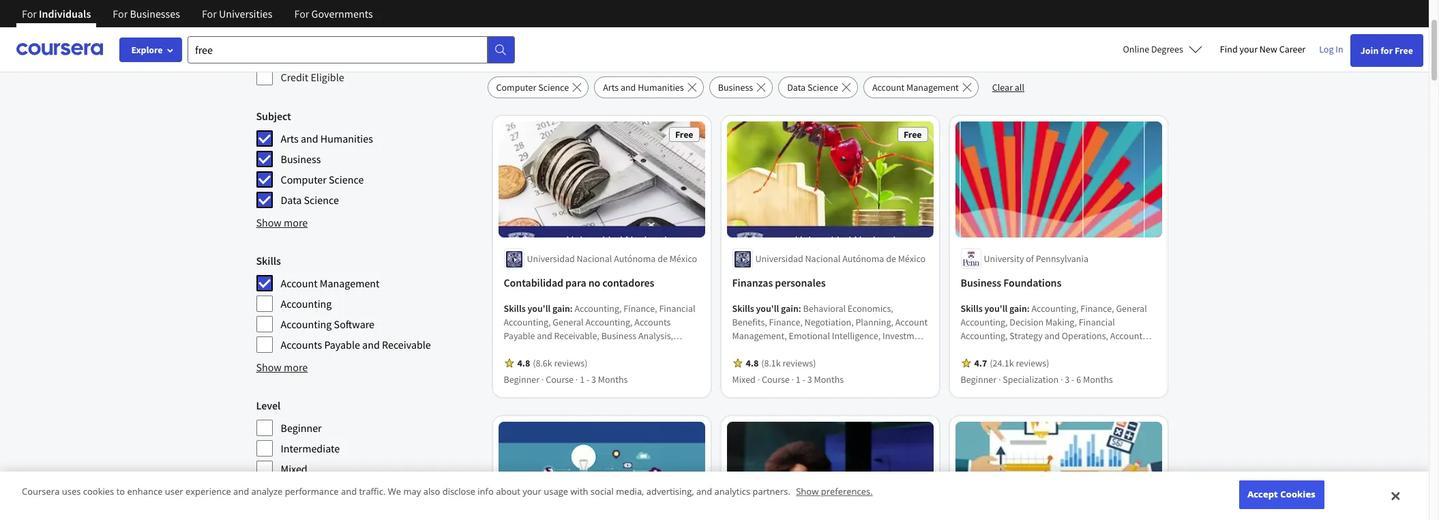 Task type: describe. For each thing, give the bounding box(es) containing it.
log in link
[[1313, 41, 1351, 57]]

1 vertical spatial financial
[[504, 344, 540, 356]]

show for accounts
[[256, 360, 282, 374]]

general
[[553, 316, 584, 329]]

1 for para
[[580, 374, 585, 386]]

social
[[591, 485, 614, 498]]

preferences.
[[821, 485, 873, 498]]

accounting, up 'operational'
[[586, 316, 633, 329]]

64
[[488, 27, 507, 52]]

analysis, right 'operational'
[[628, 344, 663, 356]]

and inside button
[[621, 81, 636, 93]]

subject
[[256, 109, 291, 123]]

accept cookies button
[[1240, 481, 1325, 509]]

data science inside subject group
[[281, 193, 339, 207]]

receivable,
[[554, 330, 600, 342]]

and inside behavioral economics, benefits, finance, negotiation, planning, account management, emotional intelligence, investment management, strategy, strategy and operations
[[861, 344, 877, 356]]

find your new career link
[[1214, 41, 1313, 58]]

0 horizontal spatial for
[[570, 27, 593, 52]]

log in
[[1320, 43, 1344, 55]]

show more for accounts payable and receivable
[[256, 360, 308, 374]]

business inside accounting, finance, financial accounting, general accounting, accounts payable and receivable, business analysis, financial analysis, operational analysis, planning, account management
[[602, 330, 637, 342]]

2 horizontal spatial free
[[1396, 44, 1414, 57]]

info
[[478, 485, 494, 498]]

filter by
[[256, 28, 304, 45]]

4.8 for finanzas
[[746, 357, 759, 369]]

finanzas personales link
[[733, 275, 928, 291]]

account inside behavioral economics, benefits, finance, negotiation, planning, account management, emotional intelligence, investment management, strategy, strategy and operations
[[896, 316, 928, 329]]

disclose
[[443, 485, 476, 498]]

payable inside accounting, finance, financial accounting, general accounting, accounts payable and receivable, business analysis, financial analysis, operational analysis, planning, account management
[[504, 330, 535, 342]]

1 management, from the top
[[733, 330, 787, 342]]

0 vertical spatial your
[[1240, 43, 1258, 55]]

intermediate
[[281, 442, 340, 455]]

accounting, finance, financial accounting, general accounting, accounts payable and receivable, business analysis, financial analysis, operational analysis, planning, account management
[[504, 303, 696, 369]]

data inside subject group
[[281, 193, 302, 207]]

4.7 (24.1k reviews)
[[975, 357, 1050, 369]]

account management inside skills group
[[281, 276, 380, 290]]

payable inside skills group
[[324, 338, 360, 351]]

de for finanzas personales
[[887, 253, 897, 265]]

"free"
[[597, 27, 647, 52]]

analysis, up the "4.8 (8.6k reviews)"
[[542, 344, 577, 356]]

reviews) for para
[[555, 357, 588, 369]]

accounting, down contabilidad para no contadores link
[[575, 303, 622, 315]]

clear
[[993, 81, 1013, 93]]

computer science inside subject group
[[281, 173, 364, 186]]

finanzas
[[733, 276, 773, 290]]

personales
[[775, 276, 826, 290]]

may
[[404, 485, 421, 498]]

show for data
[[256, 216, 282, 229]]

strategy,
[[789, 344, 824, 356]]

foundations
[[1004, 276, 1062, 290]]

accept
[[1248, 488, 1279, 500]]

partners.
[[753, 485, 791, 498]]

2 · from the left
[[576, 374, 578, 386]]

to
[[116, 485, 125, 498]]

universidad nacional autónoma de méxico for para
[[527, 253, 697, 265]]

arts and humanities inside arts and humanities button
[[603, 81, 684, 93]]

for individuals
[[22, 7, 91, 20]]

business foundations
[[961, 276, 1062, 290]]

business foundations link
[[961, 275, 1157, 291]]

beginner for beginner
[[281, 421, 322, 435]]

log
[[1320, 43, 1334, 55]]

reviews) for personales
[[783, 357, 816, 369]]

humanities inside button
[[638, 81, 684, 93]]

intelligence,
[[832, 330, 881, 342]]

finance, inside behavioral economics, benefits, finance, negotiation, planning, account management, emotional intelligence, investment management, strategy, strategy and operations
[[769, 316, 803, 329]]

career
[[1280, 43, 1306, 55]]

data science button
[[779, 76, 858, 98]]

and left analyze
[[233, 485, 249, 498]]

show more button for accounts
[[256, 359, 308, 375]]

eligible
[[311, 70, 344, 84]]

contabilidad para no contadores
[[504, 276, 655, 290]]

individuals
[[39, 7, 91, 20]]

accept cookies
[[1248, 488, 1316, 500]]

méxico for contabilidad para no contadores
[[670, 253, 697, 265]]

3 gain from the left
[[1010, 303, 1028, 315]]

5 · from the left
[[999, 374, 1001, 386]]

3 for personales
[[808, 374, 813, 386]]

advertising,
[[647, 485, 694, 498]]

in
[[1336, 43, 1344, 55]]

months for foundations
[[1084, 374, 1113, 386]]

contadores
[[603, 276, 655, 290]]

cookies
[[83, 485, 114, 498]]

1 · from the left
[[542, 374, 544, 386]]

filter
[[256, 28, 287, 45]]

course for contabilidad
[[546, 374, 574, 386]]

online degrees button
[[1113, 34, 1214, 64]]

skills you'll gain : for contabilidad
[[504, 303, 575, 315]]

for for individuals
[[22, 7, 37, 20]]

operations
[[878, 344, 923, 356]]

cookies
[[1281, 488, 1316, 500]]

for for governments
[[294, 7, 309, 20]]

for universities
[[202, 7, 273, 20]]

enhance
[[127, 485, 163, 498]]

0 vertical spatial financial
[[659, 303, 696, 315]]

- for personales
[[803, 374, 806, 386]]

business button
[[709, 76, 773, 98]]

subject group
[[256, 108, 479, 209]]

- for para
[[587, 374, 590, 386]]

operational
[[579, 344, 626, 356]]

find
[[1221, 43, 1238, 55]]

accounting for accounting software
[[281, 317, 332, 331]]

all
[[1015, 81, 1025, 93]]

(24.1k
[[990, 357, 1015, 369]]

university of pennsylvania
[[984, 253, 1089, 265]]

computer inside button
[[496, 81, 537, 93]]

4.8 (8.1k reviews)
[[746, 357, 816, 369]]

find your new career
[[1221, 43, 1306, 55]]

business inside subject group
[[281, 152, 321, 166]]

coursera uses cookies to enhance user experience and analyze performance and traffic. we may also disclose info about your usage with social media, advertising, and analytics partners. show preferences.
[[22, 485, 873, 498]]

coursera
[[22, 485, 60, 498]]

management inside skills group
[[320, 276, 380, 290]]

course for finanzas
[[762, 374, 790, 386]]

software
[[334, 317, 375, 331]]

no
[[589, 276, 601, 290]]

account inside account management button
[[873, 81, 905, 93]]

beginner · course · 1 - 3 months
[[504, 374, 628, 386]]

3 3 from the left
[[1065, 374, 1070, 386]]

arts inside button
[[603, 81, 619, 93]]

mixed for mixed · course · 1 - 3 months
[[733, 374, 756, 386]]

(8.6k
[[533, 357, 553, 369]]

results
[[511, 27, 566, 52]]

computer science button
[[488, 76, 589, 98]]

méxico for finanzas personales
[[899, 253, 926, 265]]

accounts payable and receivable
[[281, 338, 431, 351]]

pennsylvania
[[1036, 253, 1089, 265]]

accounting software
[[281, 317, 375, 331]]

3 · from the left
[[758, 374, 760, 386]]

business inside button
[[718, 81, 754, 93]]

and inside skills group
[[362, 338, 380, 351]]

you'll for contabilidad
[[528, 303, 551, 315]]

gain for personales
[[781, 303, 799, 315]]

coursera image
[[16, 38, 103, 60]]

4.8 for contabilidad
[[518, 357, 530, 369]]

we
[[388, 485, 401, 498]]

show preferences. link
[[797, 485, 873, 498]]

arts and humanities inside subject group
[[281, 132, 373, 145]]

for businesses
[[113, 7, 180, 20]]

management inside button
[[907, 81, 959, 93]]

online degrees
[[1124, 43, 1184, 55]]

and inside accounting, finance, financial accounting, general accounting, accounts payable and receivable, business analysis, financial analysis, operational analysis, planning, account management
[[537, 330, 553, 342]]

new
[[1260, 43, 1278, 55]]

arts and humanities button
[[595, 76, 704, 98]]

4 · from the left
[[792, 374, 794, 386]]

governments
[[312, 7, 373, 20]]

of
[[1027, 253, 1035, 265]]

uses
[[62, 485, 81, 498]]

behavioral economics, benefits, finance, negotiation, planning, account management, emotional intelligence, investment management, strategy, strategy and operations
[[733, 303, 928, 356]]



Task type: vqa. For each thing, say whether or not it's contained in the screenshot.
Show more "button" to the bottom
yes



Task type: locate. For each thing, give the bounding box(es) containing it.
1 horizontal spatial skills you'll gain :
[[733, 303, 804, 315]]

autónoma
[[614, 253, 656, 265], [843, 253, 885, 265]]

1 horizontal spatial universidad
[[756, 253, 804, 265]]

2 horizontal spatial gain
[[1010, 303, 1028, 315]]

more for data
[[284, 216, 308, 229]]

for left "free"
[[570, 27, 593, 52]]

autónoma up finanzas personales link at the right of the page
[[843, 253, 885, 265]]

1 vertical spatial planning,
[[504, 357, 542, 369]]

2 4.8 from the left
[[746, 357, 759, 369]]

planning, inside behavioral economics, benefits, finance, negotiation, planning, account management, emotional intelligence, investment management, strategy, strategy and operations
[[856, 316, 894, 329]]

1 down 4.8 (8.1k reviews) on the bottom
[[796, 374, 801, 386]]

beginner for beginner · course · 1 - 3 months
[[504, 374, 540, 386]]

0 horizontal spatial course
[[546, 374, 574, 386]]

64 results for "free"
[[488, 27, 647, 52]]

also
[[424, 485, 440, 498]]

accounting
[[281, 297, 332, 311], [281, 317, 332, 331]]

What do you want to learn? text field
[[188, 36, 488, 63]]

2 de from the left
[[887, 253, 897, 265]]

for right join
[[1381, 44, 1394, 57]]

0 horizontal spatial accounts
[[281, 338, 322, 351]]

de up the economics,
[[887, 253, 897, 265]]

mixed down intermediate on the left bottom of the page
[[281, 462, 308, 476]]

1 vertical spatial computer science
[[281, 173, 364, 186]]

account management
[[873, 81, 959, 93], [281, 276, 380, 290]]

0 horizontal spatial data science
[[281, 193, 339, 207]]

free down account management button
[[904, 128, 922, 141]]

1 vertical spatial arts and humanities
[[281, 132, 373, 145]]

1 horizontal spatial 4.8
[[746, 357, 759, 369]]

reviews) down strategy,
[[783, 357, 816, 369]]

0 horizontal spatial -
[[587, 374, 590, 386]]

beginner up intermediate on the left bottom of the page
[[281, 421, 322, 435]]

beginner · specialization · 3 - 6 months
[[961, 374, 1113, 386]]

skills you'll gain : down business foundations
[[961, 303, 1032, 315]]

skills you'll gain :
[[504, 303, 575, 315], [733, 303, 804, 315], [961, 303, 1032, 315]]

1 horizontal spatial data
[[788, 81, 806, 93]]

3 for para
[[592, 374, 596, 386]]

specialization
[[1003, 374, 1059, 386]]

0 horizontal spatial reviews)
[[555, 357, 588, 369]]

show more button
[[256, 214, 308, 231], [256, 359, 308, 375]]

universities
[[219, 7, 273, 20]]

you'll up 'benefits,'
[[756, 303, 780, 315]]

0 vertical spatial show
[[256, 216, 282, 229]]

analyze
[[252, 485, 283, 498]]

1 accounting from the top
[[281, 297, 332, 311]]

mixed inside level group
[[281, 462, 308, 476]]

1 horizontal spatial nacional
[[806, 253, 841, 265]]

0 horizontal spatial mixed
[[281, 462, 308, 476]]

1 horizontal spatial finance,
[[769, 316, 803, 329]]

computer
[[496, 81, 537, 93], [281, 173, 327, 186]]

0 vertical spatial computer science
[[496, 81, 569, 93]]

3 left 6
[[1065, 374, 1070, 386]]

gain down business foundations
[[1010, 303, 1028, 315]]

behavioral
[[804, 303, 846, 315]]

0 horizontal spatial computer
[[281, 173, 327, 186]]

free right join
[[1396, 44, 1414, 57]]

traffic.
[[359, 485, 386, 498]]

level group
[[256, 397, 479, 478]]

1 vertical spatial more
[[284, 360, 308, 374]]

by
[[289, 28, 304, 45]]

1 skills you'll gain : from the left
[[504, 303, 575, 315]]

accounting for accounting
[[281, 297, 332, 311]]

online
[[1124, 43, 1150, 55]]

: for para
[[570, 303, 573, 315]]

autónoma for finanzas personales
[[843, 253, 885, 265]]

finanzas personales
[[733, 276, 826, 290]]

accounts down contadores
[[635, 316, 671, 329]]

about
[[496, 485, 521, 498]]

1 : from the left
[[570, 303, 573, 315]]

2 universidad nacional autónoma de méxico from the left
[[756, 253, 926, 265]]

universidad up finanzas personales
[[756, 253, 804, 265]]

months for personales
[[814, 374, 844, 386]]

2 3 from the left
[[808, 374, 813, 386]]

1 4.8 from the left
[[518, 357, 530, 369]]

: for personales
[[799, 303, 802, 315]]

1 horizontal spatial for
[[1381, 44, 1394, 57]]

2 universidad from the left
[[756, 253, 804, 265]]

0 horizontal spatial nacional
[[577, 253, 612, 265]]

2 gain from the left
[[781, 303, 799, 315]]

2 horizontal spatial -
[[1072, 374, 1075, 386]]

1 universidad from the left
[[527, 253, 575, 265]]

free for finanzas personales
[[904, 128, 922, 141]]

course down the "4.8 (8.6k reviews)"
[[546, 374, 574, 386]]

more for accounts
[[284, 360, 308, 374]]

computer science
[[496, 81, 569, 93], [281, 173, 364, 186]]

for up the by
[[294, 7, 309, 20]]

for
[[570, 27, 593, 52], [1381, 44, 1394, 57]]

economics,
[[848, 303, 894, 315]]

2 show more from the top
[[256, 360, 308, 374]]

arts down "free"
[[603, 81, 619, 93]]

negotiation,
[[805, 316, 854, 329]]

3 skills you'll gain : from the left
[[961, 303, 1032, 315]]

nacional
[[577, 253, 612, 265], [806, 253, 841, 265]]

reviews)
[[555, 357, 588, 369], [783, 357, 816, 369], [1016, 357, 1050, 369]]

gain up general
[[553, 303, 570, 315]]

0 horizontal spatial beginner
[[281, 421, 322, 435]]

1 1 from the left
[[580, 374, 585, 386]]

0 horizontal spatial 3
[[592, 374, 596, 386]]

6 · from the left
[[1061, 374, 1064, 386]]

accounts inside skills group
[[281, 338, 322, 351]]

banner navigation
[[11, 0, 384, 38]]

1 vertical spatial computer
[[281, 173, 327, 186]]

free down arts and humanities button
[[676, 128, 694, 141]]

gain
[[553, 303, 570, 315], [781, 303, 799, 315], [1010, 303, 1028, 315]]

- left 6
[[1072, 374, 1075, 386]]

0 horizontal spatial 1
[[580, 374, 585, 386]]

de for contabilidad para no contadores
[[658, 253, 668, 265]]

3 you'll from the left
[[985, 303, 1008, 315]]

2 nacional from the left
[[806, 253, 841, 265]]

mixed · course · 1 - 3 months
[[733, 374, 844, 386]]

1 horizontal spatial course
[[762, 374, 790, 386]]

months right 6
[[1084, 374, 1113, 386]]

0 horizontal spatial autónoma
[[614, 253, 656, 265]]

1 vertical spatial your
[[523, 485, 542, 498]]

0 horizontal spatial you'll
[[528, 303, 551, 315]]

1 horizontal spatial 3
[[808, 374, 813, 386]]

analysis, down contadores
[[639, 330, 674, 342]]

accounting left the software
[[281, 317, 332, 331]]

- for foundations
[[1072, 374, 1075, 386]]

level
[[256, 399, 281, 412]]

2 months from the left
[[814, 374, 844, 386]]

1 months from the left
[[598, 374, 628, 386]]

0 vertical spatial humanities
[[638, 81, 684, 93]]

businesses
[[130, 7, 180, 20]]

gain for para
[[553, 303, 570, 315]]

planning, down the economics,
[[856, 316, 894, 329]]

0 horizontal spatial account management
[[281, 276, 380, 290]]

4.8 left (8.6k
[[518, 357, 530, 369]]

2 vertical spatial management
[[578, 357, 630, 369]]

1 show more button from the top
[[256, 214, 308, 231]]

and down intelligence,
[[861, 344, 877, 356]]

1 for personales
[[796, 374, 801, 386]]

1 gain from the left
[[553, 303, 570, 315]]

1 horizontal spatial payable
[[504, 330, 535, 342]]

1 more from the top
[[284, 216, 308, 229]]

1 horizontal spatial free
[[904, 128, 922, 141]]

beginner
[[504, 374, 540, 386], [961, 374, 997, 386], [281, 421, 322, 435]]

2 vertical spatial show
[[797, 485, 819, 498]]

humanities inside subject group
[[321, 132, 373, 145]]

0 horizontal spatial data
[[281, 193, 302, 207]]

skills inside group
[[256, 254, 281, 268]]

payable down the software
[[324, 338, 360, 351]]

1 horizontal spatial months
[[814, 374, 844, 386]]

management inside accounting, finance, financial accounting, general accounting, accounts payable and receivable, business analysis, financial analysis, operational analysis, planning, account management
[[578, 357, 630, 369]]

autónoma for contabilidad para no contadores
[[614, 253, 656, 265]]

2 management, from the top
[[733, 344, 787, 356]]

1 horizontal spatial financial
[[659, 303, 696, 315]]

arts inside subject group
[[281, 132, 299, 145]]

accounting, down contabilidad
[[504, 316, 551, 329]]

months down 'operational'
[[598, 374, 628, 386]]

3 : from the left
[[1028, 303, 1030, 315]]

strategy
[[826, 344, 859, 356]]

1 vertical spatial show more button
[[256, 359, 308, 375]]

1 vertical spatial management,
[[733, 344, 787, 356]]

2 for from the left
[[113, 7, 128, 20]]

arts down subject
[[281, 132, 299, 145]]

4.8 (8.6k reviews)
[[518, 357, 588, 369]]

mixed for mixed
[[281, 462, 308, 476]]

finance, down contadores
[[624, 303, 658, 315]]

join
[[1361, 44, 1379, 57]]

- down 4.8 (8.1k reviews) on the bottom
[[803, 374, 806, 386]]

payable up (8.6k
[[504, 330, 535, 342]]

humanities down "free"
[[638, 81, 684, 93]]

you'll down business foundations
[[985, 303, 1008, 315]]

months for para
[[598, 374, 628, 386]]

1 horizontal spatial management
[[578, 357, 630, 369]]

1 show more from the top
[[256, 216, 308, 229]]

0 vertical spatial mixed
[[733, 374, 756, 386]]

(8.1k
[[762, 357, 781, 369]]

universidad for contabilidad
[[527, 253, 575, 265]]

gain down personales
[[781, 303, 799, 315]]

science
[[539, 81, 569, 93], [808, 81, 839, 93], [329, 173, 364, 186], [304, 193, 339, 207]]

1 horizontal spatial you'll
[[756, 303, 780, 315]]

- down 'operational'
[[587, 374, 590, 386]]

1 horizontal spatial account management
[[873, 81, 959, 93]]

planning, up beginner · course · 1 - 3 months
[[504, 357, 542, 369]]

1 horizontal spatial beginner
[[504, 374, 540, 386]]

2 horizontal spatial management
[[907, 81, 959, 93]]

and left traffic.
[[341, 485, 357, 498]]

0 horizontal spatial arts
[[281, 132, 299, 145]]

data
[[788, 81, 806, 93], [281, 193, 302, 207]]

1 - from the left
[[587, 374, 590, 386]]

accounting,
[[575, 303, 622, 315], [504, 316, 551, 329], [586, 316, 633, 329]]

account management button
[[864, 76, 979, 98]]

you'll down contabilidad
[[528, 303, 551, 315]]

skills you'll gain : down contabilidad
[[504, 303, 575, 315]]

skills you'll gain : up 'benefits,'
[[733, 303, 804, 315]]

beginner inside level group
[[281, 421, 322, 435]]

0 horizontal spatial skills you'll gain :
[[504, 303, 575, 315]]

de
[[658, 253, 668, 265], [887, 253, 897, 265]]

show more button for data
[[256, 214, 308, 231]]

account inside skills group
[[281, 276, 318, 290]]

1 you'll from the left
[[528, 303, 551, 315]]

0 horizontal spatial financial
[[504, 344, 540, 356]]

0 horizontal spatial computer science
[[281, 173, 364, 186]]

and down "free"
[[621, 81, 636, 93]]

None search field
[[188, 36, 515, 63]]

2 : from the left
[[799, 303, 802, 315]]

4 for from the left
[[294, 7, 309, 20]]

2 course from the left
[[762, 374, 790, 386]]

show more
[[256, 216, 308, 229], [256, 360, 308, 374]]

universidad nacional autónoma de méxico up contabilidad para no contadores link
[[527, 253, 697, 265]]

0 horizontal spatial gain
[[553, 303, 570, 315]]

0 vertical spatial account management
[[873, 81, 959, 93]]

for left the "universities" on the top left
[[202, 7, 217, 20]]

emotional
[[789, 330, 830, 342]]

1 horizontal spatial your
[[1240, 43, 1258, 55]]

0 vertical spatial data science
[[788, 81, 839, 93]]

4.8 left the (8.1k
[[746, 357, 759, 369]]

for for businesses
[[113, 7, 128, 20]]

explore
[[131, 44, 163, 56]]

beginner for beginner · specialization · 3 - 6 months
[[961, 374, 997, 386]]

computer science inside button
[[496, 81, 569, 93]]

planning,
[[856, 316, 894, 329], [504, 357, 542, 369]]

accounts inside accounting, finance, financial accounting, general accounting, accounts payable and receivable, business analysis, financial analysis, operational analysis, planning, account management
[[635, 316, 671, 329]]

: left behavioral
[[799, 303, 802, 315]]

0 vertical spatial computer
[[496, 81, 537, 93]]

arts and humanities down subject
[[281, 132, 373, 145]]

2 méxico from the left
[[899, 253, 926, 265]]

months down strategy
[[814, 374, 844, 386]]

show
[[256, 216, 282, 229], [256, 360, 282, 374], [797, 485, 819, 498]]

2 - from the left
[[803, 374, 806, 386]]

account inside accounting, finance, financial accounting, general accounting, accounts payable and receivable, business analysis, financial analysis, operational analysis, planning, account management
[[544, 357, 576, 369]]

autónoma up contadores
[[614, 253, 656, 265]]

2 1 from the left
[[796, 374, 801, 386]]

for left businesses
[[113, 7, 128, 20]]

0 horizontal spatial humanities
[[321, 132, 373, 145]]

0 horizontal spatial arts and humanities
[[281, 132, 373, 145]]

2 reviews) from the left
[[783, 357, 816, 369]]

0 horizontal spatial payable
[[324, 338, 360, 351]]

data science
[[788, 81, 839, 93], [281, 193, 339, 207]]

0 horizontal spatial free
[[676, 128, 694, 141]]

3 - from the left
[[1072, 374, 1075, 386]]

1 vertical spatial finance,
[[769, 316, 803, 329]]

skills you'll gain : for finanzas
[[733, 303, 804, 315]]

account management inside button
[[873, 81, 959, 93]]

: down foundations
[[1028, 303, 1030, 315]]

1 autónoma from the left
[[614, 253, 656, 265]]

1 horizontal spatial arts
[[603, 81, 619, 93]]

0 horizontal spatial finance,
[[624, 303, 658, 315]]

0 vertical spatial management,
[[733, 330, 787, 342]]

arts and humanities down "free"
[[603, 81, 684, 93]]

skills group
[[256, 252, 479, 353]]

data science inside button
[[788, 81, 839, 93]]

1 horizontal spatial arts and humanities
[[603, 81, 684, 93]]

planning, inside accounting, finance, financial accounting, general accounting, accounts payable and receivable, business analysis, financial analysis, operational analysis, planning, account management
[[504, 357, 542, 369]]

your right about
[[523, 485, 542, 498]]

2 skills you'll gain : from the left
[[733, 303, 804, 315]]

join for free
[[1361, 44, 1414, 57]]

nacional up no
[[577, 253, 612, 265]]

you'll for finanzas
[[756, 303, 780, 315]]

reviews) up beginner · course · 1 - 3 months
[[555, 357, 588, 369]]

free
[[1396, 44, 1414, 57], [676, 128, 694, 141], [904, 128, 922, 141]]

1 horizontal spatial humanities
[[638, 81, 684, 93]]

1 reviews) from the left
[[555, 357, 588, 369]]

user
[[165, 485, 183, 498]]

1 vertical spatial humanities
[[321, 132, 373, 145]]

accounts down accounting software
[[281, 338, 322, 351]]

performance
[[285, 485, 339, 498]]

management, down 'benefits,'
[[733, 330, 787, 342]]

and down the software
[[362, 338, 380, 351]]

0 horizontal spatial 4.8
[[518, 357, 530, 369]]

finance, up the emotional
[[769, 316, 803, 329]]

3 down strategy,
[[808, 374, 813, 386]]

2 you'll from the left
[[756, 303, 780, 315]]

and left 'analytics'
[[697, 485, 713, 498]]

1 horizontal spatial autónoma
[[843, 253, 885, 265]]

2 horizontal spatial 3
[[1065, 374, 1070, 386]]

de up contabilidad para no contadores link
[[658, 253, 668, 265]]

1 horizontal spatial data science
[[788, 81, 839, 93]]

universidad up contabilidad
[[527, 253, 575, 265]]

universidad nacional autónoma de méxico for personales
[[756, 253, 926, 265]]

with
[[571, 485, 589, 498]]

méxico
[[670, 253, 697, 265], [899, 253, 926, 265]]

0 vertical spatial accounts
[[635, 316, 671, 329]]

beginner down 4.7 on the right of page
[[961, 374, 997, 386]]

1 3 from the left
[[592, 374, 596, 386]]

1 horizontal spatial méxico
[[899, 253, 926, 265]]

1 horizontal spatial planning,
[[856, 316, 894, 329]]

0 vertical spatial arts and humanities
[[603, 81, 684, 93]]

credit eligible
[[281, 70, 344, 84]]

1 méxico from the left
[[670, 253, 697, 265]]

2 more from the top
[[284, 360, 308, 374]]

data inside button
[[788, 81, 806, 93]]

and up (8.6k
[[537, 330, 553, 342]]

3 months from the left
[[1084, 374, 1113, 386]]

1 horizontal spatial universidad nacional autónoma de méxico
[[756, 253, 926, 265]]

1 course from the left
[[546, 374, 574, 386]]

3 for from the left
[[202, 7, 217, 20]]

contabilidad
[[504, 276, 564, 290]]

1 nacional from the left
[[577, 253, 612, 265]]

1 universidad nacional autónoma de méxico from the left
[[527, 253, 697, 265]]

analytics
[[715, 485, 751, 498]]

humanities down eligible
[[321, 132, 373, 145]]

0 vertical spatial management
[[907, 81, 959, 93]]

2 accounting from the top
[[281, 317, 332, 331]]

nacional for personales
[[806, 253, 841, 265]]

2 horizontal spatial beginner
[[961, 374, 997, 386]]

for governments
[[294, 7, 373, 20]]

account
[[873, 81, 905, 93], [281, 276, 318, 290], [896, 316, 928, 329], [544, 357, 576, 369]]

1 horizontal spatial :
[[799, 303, 802, 315]]

6
[[1077, 374, 1082, 386]]

universidad nacional autónoma de méxico up finanzas personales link at the right of the page
[[756, 253, 926, 265]]

2 autónoma from the left
[[843, 253, 885, 265]]

1 for from the left
[[22, 7, 37, 20]]

credit
[[281, 70, 309, 84]]

1 vertical spatial show more
[[256, 360, 308, 374]]

1 horizontal spatial reviews)
[[783, 357, 816, 369]]

1 horizontal spatial computer
[[496, 81, 537, 93]]

management
[[907, 81, 959, 93], [320, 276, 380, 290], [578, 357, 630, 369]]

management, up the (8.1k
[[733, 344, 787, 356]]

and down the credit eligible
[[301, 132, 318, 145]]

1 horizontal spatial computer science
[[496, 81, 569, 93]]

clear all
[[993, 81, 1025, 93]]

3 down 'operational'
[[592, 374, 596, 386]]

contabilidad para no contadores link
[[504, 275, 700, 291]]

accounting up accounting software
[[281, 297, 332, 311]]

explore button
[[119, 38, 182, 62]]

computer inside subject group
[[281, 173, 327, 186]]

reviews) up 'specialization'
[[1016, 357, 1050, 369]]

1 horizontal spatial -
[[803, 374, 806, 386]]

reviews) for foundations
[[1016, 357, 1050, 369]]

0 horizontal spatial méxico
[[670, 253, 697, 265]]

1 horizontal spatial de
[[887, 253, 897, 265]]

investment
[[883, 330, 928, 342]]

analysis,
[[639, 330, 674, 342], [542, 344, 577, 356], [628, 344, 663, 356]]

2 horizontal spatial :
[[1028, 303, 1030, 315]]

for left individuals
[[22, 7, 37, 20]]

1 vertical spatial data science
[[281, 193, 339, 207]]

more
[[284, 216, 308, 229], [284, 360, 308, 374]]

payable
[[504, 330, 535, 342], [324, 338, 360, 351]]

2 horizontal spatial months
[[1084, 374, 1113, 386]]

mixed down 4.8 (8.1k reviews) on the bottom
[[733, 374, 756, 386]]

free for contabilidad para no contadores
[[676, 128, 694, 141]]

·
[[542, 374, 544, 386], [576, 374, 578, 386], [758, 374, 760, 386], [792, 374, 794, 386], [999, 374, 1001, 386], [1061, 374, 1064, 386]]

nacional up finanzas personales link at the right of the page
[[806, 253, 841, 265]]

0 vertical spatial arts
[[603, 81, 619, 93]]

4.7
[[975, 357, 988, 369]]

universidad for finanzas
[[756, 253, 804, 265]]

your right find on the top
[[1240, 43, 1258, 55]]

beginner down (8.6k
[[504, 374, 540, 386]]

and inside subject group
[[301, 132, 318, 145]]

para
[[566, 276, 587, 290]]

for for universities
[[202, 7, 217, 20]]

1 vertical spatial accounts
[[281, 338, 322, 351]]

finance, inside accounting, finance, financial accounting, general accounting, accounts payable and receivable, business analysis, financial analysis, operational analysis, planning, account management
[[624, 303, 658, 315]]

1 vertical spatial management
[[320, 276, 380, 290]]

1 vertical spatial mixed
[[281, 462, 308, 476]]

finance,
[[624, 303, 658, 315], [769, 316, 803, 329]]

2 show more button from the top
[[256, 359, 308, 375]]

1 down the "4.8 (8.6k reviews)"
[[580, 374, 585, 386]]

0 vertical spatial show more
[[256, 216, 308, 229]]

3
[[592, 374, 596, 386], [808, 374, 813, 386], [1065, 374, 1070, 386]]

3 reviews) from the left
[[1016, 357, 1050, 369]]

1 de from the left
[[658, 253, 668, 265]]

show more for data science
[[256, 216, 308, 229]]

and
[[621, 81, 636, 93], [301, 132, 318, 145], [537, 330, 553, 342], [362, 338, 380, 351], [861, 344, 877, 356], [233, 485, 249, 498], [341, 485, 357, 498], [697, 485, 713, 498]]

: up general
[[570, 303, 573, 315]]

nacional for para
[[577, 253, 612, 265]]

course down the (8.1k
[[762, 374, 790, 386]]



